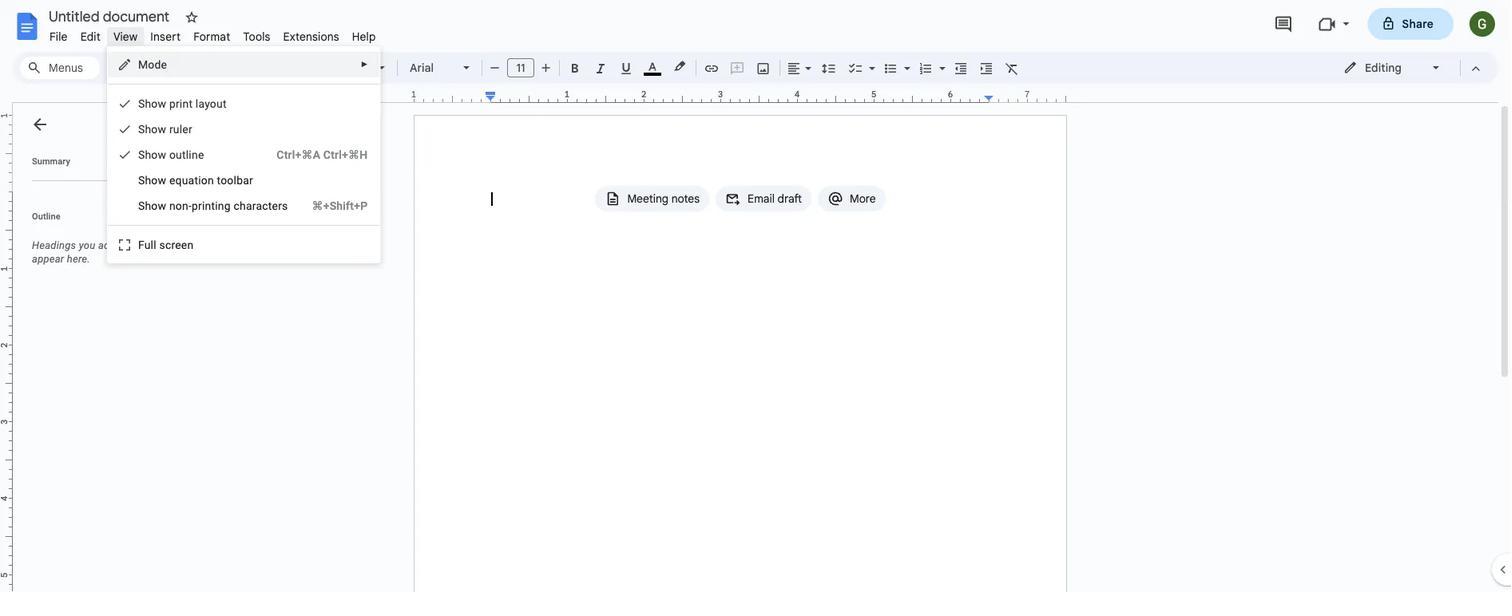 Task type: locate. For each thing, give the bounding box(es) containing it.
show
[[138, 97, 166, 110], [138, 123, 166, 136], [138, 148, 166, 161], [138, 174, 166, 187]]

how
[[145, 199, 166, 212]]

layout
[[196, 97, 227, 110]]

1
[[411, 89, 416, 100]]

1 vertical spatial e
[[169, 174, 175, 187]]

m
[[138, 58, 148, 71]]

characters
[[234, 199, 288, 212]]

⌘+shift+p element
[[293, 198, 368, 214]]

you
[[79, 240, 95, 252]]

0 vertical spatial e
[[198, 148, 204, 161]]

s
[[138, 199, 145, 212]]

editing button
[[1332, 56, 1453, 80]]

e right the outli
[[198, 148, 204, 161]]

1 horizontal spatial e
[[198, 148, 204, 161]]

extensions menu item
[[277, 27, 346, 46]]

headings you add to the document will appear here.
[[32, 240, 213, 265]]

n
[[192, 148, 198, 161]]

ode
[[148, 58, 167, 71]]

e down show outli n e
[[169, 174, 175, 187]]

line & paragraph spacing image
[[820, 57, 838, 79]]

ctrl+⌘a ctrl+⌘h element
[[257, 147, 368, 163]]

outli
[[169, 148, 192, 161]]

menu bar containing file
[[43, 21, 382, 47]]

tools
[[243, 30, 270, 44]]

3 show from the top
[[138, 148, 166, 161]]

top margin image
[[0, 116, 12, 196]]

document
[[148, 240, 195, 252]]

s how non-printing characters
[[138, 199, 288, 212]]

the
[[130, 240, 145, 252]]

bulleted list menu image
[[900, 58, 911, 63]]

show left r
[[138, 123, 166, 136]]

uler
[[173, 123, 192, 136]]

edit
[[80, 30, 101, 44]]

show outline n element
[[138, 148, 209, 161]]

p
[[169, 97, 176, 110]]

2 show from the top
[[138, 123, 166, 136]]

share
[[1402, 17, 1434, 31]]

edit menu item
[[74, 27, 107, 46]]

share button
[[1368, 8, 1454, 40]]

editing
[[1365, 61, 1402, 75]]

show up how
[[138, 174, 166, 187]]

menu bar banner
[[0, 0, 1511, 593]]

ctrl+⌘a ctrl+⌘h
[[277, 148, 368, 161]]

e
[[198, 148, 204, 161], [169, 174, 175, 187]]

show e quation toolbar
[[138, 174, 253, 187]]

mode m element
[[138, 58, 172, 71]]

1 show from the top
[[138, 97, 166, 110]]

ctrl+⌘h
[[323, 148, 368, 161]]

show left the outli
[[138, 148, 166, 161]]

show left p
[[138, 97, 166, 110]]

text color image
[[644, 57, 661, 76]]

outline
[[32, 211, 60, 221]]

left margin image
[[415, 90, 495, 102]]

arial
[[410, 61, 434, 75]]

show for show outli n e
[[138, 148, 166, 161]]

u
[[144, 238, 151, 252]]

4 show from the top
[[138, 174, 166, 187]]

0 horizontal spatial e
[[169, 174, 175, 187]]

file
[[50, 30, 68, 44]]

f
[[138, 238, 144, 252]]

help menu item
[[346, 27, 382, 46]]

application
[[0, 0, 1511, 593]]

here.
[[67, 253, 90, 265]]

show r uler
[[138, 123, 192, 136]]

main toolbar
[[99, 0, 1070, 454]]

summary
[[32, 156, 70, 166]]

application containing share
[[0, 0, 1511, 593]]

show ruler r element
[[138, 123, 197, 136]]

format
[[193, 30, 230, 44]]

show outli n e
[[138, 148, 204, 161]]

menu bar
[[43, 21, 382, 47]]

menu
[[107, 46, 380, 264]]

help
[[352, 30, 376, 44]]

m ode
[[138, 58, 167, 71]]

r
[[169, 123, 173, 136]]

menu containing m
[[107, 46, 380, 264]]



Task type: describe. For each thing, give the bounding box(es) containing it.
show non-printing characters s element
[[138, 199, 293, 212]]

format menu item
[[187, 27, 237, 46]]

Font size text field
[[508, 58, 534, 77]]

Font size field
[[507, 58, 541, 78]]

extensions
[[283, 30, 339, 44]]

insert
[[150, 30, 181, 44]]

printing
[[192, 199, 231, 212]]

will
[[198, 240, 213, 252]]

arial option
[[410, 57, 454, 79]]

to
[[118, 240, 128, 252]]

f u ll screen
[[138, 238, 194, 252]]

show for show e quation toolbar
[[138, 174, 166, 187]]

show p rint layout
[[138, 97, 227, 110]]

appear
[[32, 253, 64, 265]]

►
[[361, 60, 368, 69]]

headings
[[32, 240, 76, 252]]

menu bar inside menu bar banner
[[43, 21, 382, 47]]

toolbar
[[217, 174, 253, 187]]

right margin image
[[985, 90, 1065, 102]]

add
[[98, 240, 116, 252]]

show for show r uler
[[138, 123, 166, 136]]

show for show p rint layout
[[138, 97, 166, 110]]

⌘+shift+p
[[312, 199, 368, 212]]

show equation toolbar e element
[[138, 174, 258, 187]]

ll
[[151, 238, 156, 252]]

mode and view toolbar
[[1331, 52, 1489, 84]]

screen
[[159, 238, 194, 252]]

non-
[[169, 199, 192, 212]]

Rename text field
[[43, 6, 179, 26]]

tools menu item
[[237, 27, 277, 46]]

file menu item
[[43, 27, 74, 46]]

outline heading
[[13, 210, 230, 232]]

full screen u element
[[138, 238, 198, 252]]

document outline element
[[13, 103, 230, 593]]

summary heading
[[32, 155, 70, 168]]

Menus field
[[20, 57, 100, 79]]

quation
[[175, 174, 214, 187]]

highlight color image
[[671, 57, 688, 76]]

show print layout p element
[[138, 97, 231, 110]]

ctrl+⌘a
[[277, 148, 320, 161]]

rint
[[176, 97, 193, 110]]

checklist menu image
[[865, 58, 875, 63]]

insert menu item
[[144, 27, 187, 46]]

view
[[113, 30, 138, 44]]

Star checkbox
[[181, 6, 203, 29]]

insert image image
[[754, 57, 773, 79]]

view menu item
[[107, 27, 144, 46]]



Task type: vqa. For each thing, say whether or not it's contained in the screenshot.
Will
yes



